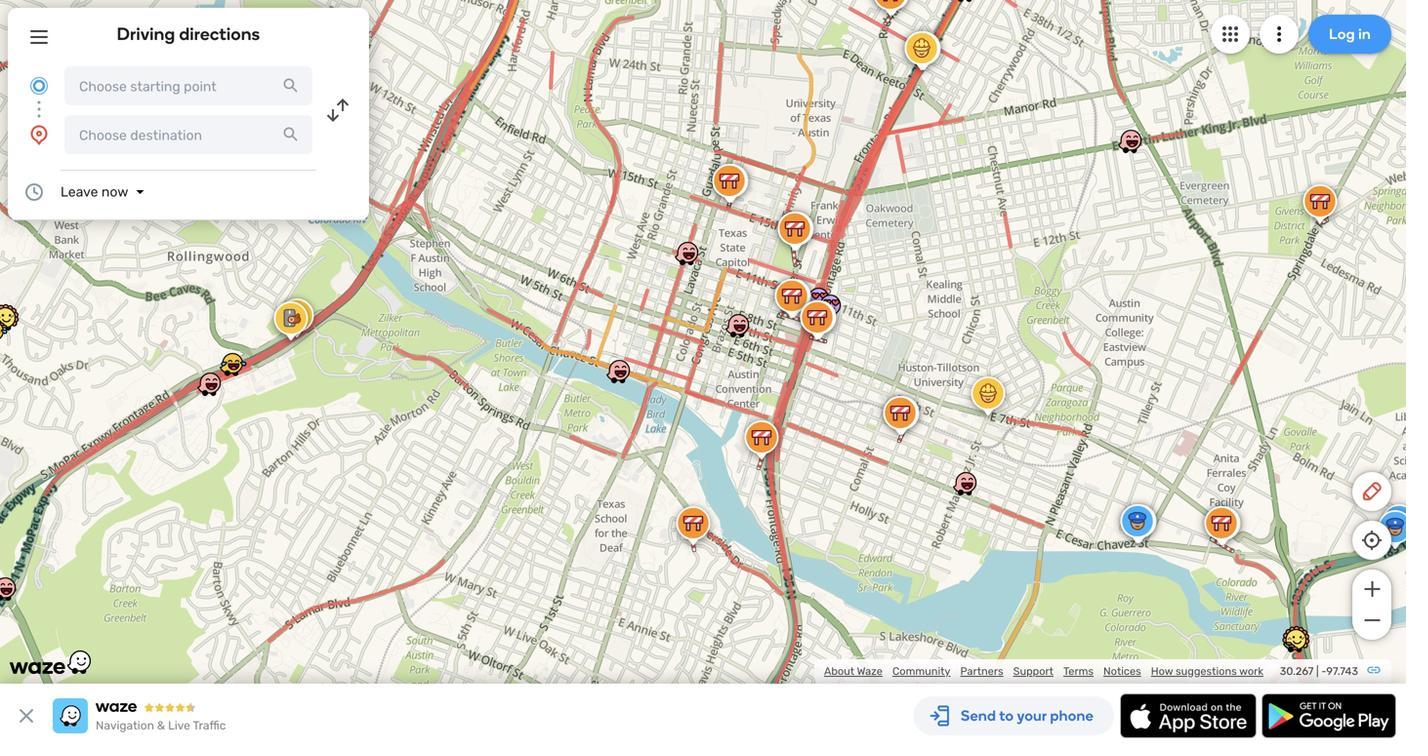 Task type: locate. For each thing, give the bounding box(es) containing it.
navigation
[[96, 720, 154, 733]]

directions
[[179, 23, 260, 44]]

waze
[[857, 665, 883, 679]]

pencil image
[[1360, 480, 1384, 504]]

97.743
[[1326, 665, 1358, 679]]

notices
[[1103, 665, 1141, 679]]

Choose destination text field
[[64, 115, 312, 154]]

current location image
[[27, 74, 51, 98]]

Choose starting point text field
[[64, 66, 312, 105]]

live
[[168, 720, 190, 733]]

link image
[[1366, 663, 1382, 679]]

work
[[1239, 665, 1264, 679]]

zoom in image
[[1360, 578, 1384, 601]]

&
[[157, 720, 165, 733]]

leave
[[61, 184, 98, 200]]

terms link
[[1063, 665, 1094, 679]]



Task type: vqa. For each thing, say whether or not it's contained in the screenshot.
right 'downtown'
no



Task type: describe. For each thing, give the bounding box(es) containing it.
partners link
[[960, 665, 1003, 679]]

|
[[1316, 665, 1319, 679]]

about waze link
[[824, 665, 883, 679]]

how suggestions work link
[[1151, 665, 1264, 679]]

about
[[824, 665, 855, 679]]

zoom out image
[[1360, 609, 1384, 633]]

driving directions
[[117, 23, 260, 44]]

notices link
[[1103, 665, 1141, 679]]

support
[[1013, 665, 1054, 679]]

30.267
[[1280, 665, 1314, 679]]

community
[[892, 665, 951, 679]]

clock image
[[22, 181, 46, 204]]

-
[[1321, 665, 1326, 679]]

suggestions
[[1176, 665, 1237, 679]]

partners
[[960, 665, 1003, 679]]

how
[[1151, 665, 1173, 679]]

location image
[[27, 123, 51, 146]]

support link
[[1013, 665, 1054, 679]]

about waze community partners support terms notices how suggestions work
[[824, 665, 1264, 679]]

now
[[101, 184, 128, 200]]

30.267 | -97.743
[[1280, 665, 1358, 679]]

driving
[[117, 23, 175, 44]]

community link
[[892, 665, 951, 679]]

x image
[[15, 705, 38, 728]]

traffic
[[193, 720, 226, 733]]

navigation & live traffic
[[96, 720, 226, 733]]

terms
[[1063, 665, 1094, 679]]

leave now
[[61, 184, 128, 200]]



